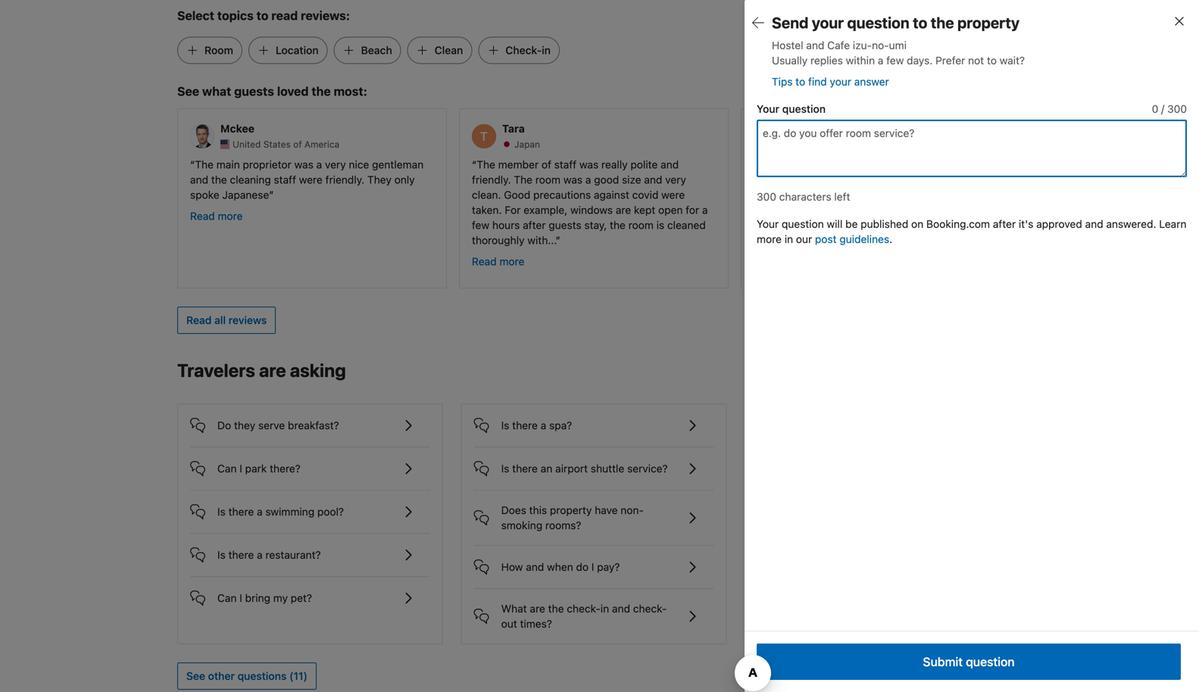 Task type: locate. For each thing, give the bounding box(es) containing it.
0 vertical spatial in
[[542, 44, 551, 56]]

read down there.
[[754, 225, 779, 238]]

send
[[772, 14, 809, 31]]

read
[[190, 210, 215, 222], [754, 225, 779, 238], [472, 255, 497, 268], [186, 314, 212, 327]]

is inside button
[[502, 419, 510, 432]]

0 horizontal spatial friendly.
[[326, 174, 365, 186]]

and down pay?
[[612, 603, 631, 615]]

send your question to the property
[[772, 14, 1020, 31]]

read more button for the main proprietor was a very nice gentleman and the cleaning staff were friendly.  they only spoke japanese
[[190, 209, 243, 224]]

and up the pleasant
[[922, 174, 940, 186]]

in inside what are the check-in and check- out times?
[[601, 603, 610, 615]]

0 horizontal spatial in
[[542, 44, 551, 56]]

thoroughly
[[472, 234, 525, 247]]

is for is there a swimming pool?
[[218, 506, 226, 518]]

is inside button
[[502, 463, 510, 475]]

a
[[878, 54, 884, 67], [317, 158, 322, 171], [586, 174, 592, 186], [754, 174, 760, 186], [857, 174, 863, 186], [881, 189, 886, 201], [703, 204, 708, 216], [541, 419, 547, 432], [257, 506, 263, 518], [257, 549, 263, 562]]

covid
[[633, 189, 659, 201]]

1 horizontal spatial property
[[958, 14, 1020, 31]]

and left it
[[949, 158, 967, 171]]

a down no-
[[878, 54, 884, 67]]

" up too
[[754, 158, 759, 171]]

2 horizontal spatial are
[[616, 204, 632, 216]]

1 vertical spatial of
[[542, 158, 552, 171]]

were inside " the main proprietor was a very nice gentleman and the cleaning staff were friendly.  they only spoke japanese
[[299, 174, 323, 186]]

read more button down spoke
[[190, 209, 243, 224]]

good
[[504, 189, 531, 201]]

1 vertical spatial read more
[[754, 225, 807, 238]]

the up the prefer
[[931, 14, 955, 31]]

1 vertical spatial were
[[662, 189, 685, 201]]

" for room
[[556, 234, 561, 247]]

guests
[[234, 84, 274, 98], [549, 219, 582, 232]]

is for is there a spa?
[[502, 419, 510, 432]]

0 horizontal spatial 300
[[757, 191, 777, 203]]

pleasant
[[913, 189, 955, 201]]

when
[[547, 561, 574, 574]]

the inside " the main proprietor was a very nice gentleman and the cleaning staff were friendly.  they only spoke japanese
[[195, 158, 214, 171]]

very down hotel
[[889, 189, 910, 201]]

1 horizontal spatial staff
[[555, 158, 577, 171]]

open
[[659, 204, 683, 216]]

we
[[841, 189, 857, 201]]

united states of america image
[[221, 140, 230, 149]]

1 horizontal spatial japan
[[797, 139, 822, 150]]

0 vertical spatial are
[[616, 204, 632, 216]]

1 vertical spatial i
[[592, 561, 595, 574]]

0 horizontal spatial check-
[[567, 603, 601, 615]]

submit question
[[923, 655, 1015, 670]]

hours
[[493, 219, 520, 232]]

and right polite
[[661, 158, 679, 171]]

i left park
[[240, 463, 242, 475]]

0 horizontal spatial japan
[[515, 139, 540, 150]]

read all reviews
[[186, 314, 267, 327]]

the for room
[[759, 158, 778, 171]]

1 horizontal spatial read more button
[[472, 254, 525, 269]]

0 vertical spatial had
[[979, 158, 997, 171]]

tips
[[772, 76, 793, 88]]

umi
[[890, 39, 907, 52]]

pay?
[[597, 561, 620, 574]]

read down spoke
[[190, 210, 215, 222]]

1 " from the left
[[190, 158, 195, 171]]

more down japanese at top left
[[218, 210, 243, 222]]

your
[[757, 103, 780, 115], [757, 218, 779, 231]]

of inside " the member of staff was really polite and friendly. the room was a good size and very clean. good precautions against covid were taken. for example, windows are kept open for a few hours after guests stay, the room is cleaned thoroughly with...
[[542, 158, 552, 171]]

" inside " the main proprietor was a very nice gentleman and the cleaning staff were friendly.  they only spoke japanese
[[190, 158, 195, 171]]

is left the an on the left of the page
[[502, 463, 510, 475]]

i right do
[[592, 561, 595, 574]]

the left main
[[195, 158, 214, 171]]

and right how
[[526, 561, 544, 574]]

read more button for the member of staff was really polite and friendly. the room was a good size and very clean. good precautions against covid were taken. for example, windows are kept open for a few hours after guests stay, the room is cleaned thoroughly with...
[[472, 254, 525, 269]]

question right submit
[[967, 655, 1015, 670]]

read more for the member of staff was really polite and friendly. the room was a good size and very clean. good precautions against covid were taken. for example, windows are kept open for a few hours after guests stay, the room is cleaned thoroughly with...
[[472, 255, 525, 268]]

there inside button
[[513, 463, 538, 475]]

read more down spoke
[[190, 210, 243, 222]]

is there an airport shuttle service?
[[502, 463, 668, 475]]

0 vertical spatial room
[[780, 158, 806, 171]]

to inside button
[[796, 76, 806, 88]]

prefer
[[936, 54, 966, 67]]

read left all
[[186, 314, 212, 327]]

very up open
[[666, 174, 687, 186]]

friendly. inside " the member of staff was really polite and friendly. the room was a good size and very clean. good precautions against covid were taken. for example, windows are kept open for a few hours after guests stay, the room is cleaned thoroughly with...
[[472, 174, 511, 186]]

travelers are asking
[[177, 360, 346, 381]]

0 vertical spatial of
[[293, 139, 302, 150]]

staff inside " the main proprietor was a very nice gentleman and the cleaning staff were friendly.  they only spoke japanese
[[274, 174, 296, 186]]

your inside tips to find your answer button
[[830, 76, 852, 88]]

0 vertical spatial property
[[958, 14, 1020, 31]]

0 vertical spatial staff
[[555, 158, 577, 171]]

few inside " the member of staff was really polite and friendly. the room was a good size and very clean. good precautions against covid were taken. for example, windows are kept open for a few hours after guests stay, the room is cleaned thoroughly with...
[[472, 219, 490, 232]]

a left small
[[857, 174, 863, 186]]

states
[[264, 139, 291, 150]]

united
[[233, 139, 261, 150]]

are up "times?"
[[530, 603, 546, 615]]

" up spoke
[[190, 158, 195, 171]]

2 vertical spatial i
[[240, 592, 242, 605]]

and inside hostel and cafe izu-no-umi usually replies within a few days. prefer not to wait?
[[807, 39, 825, 52]]

room
[[205, 44, 233, 56]]

e.g. do you offer room service?  text field
[[757, 120, 1188, 177]]

3 " from the left
[[754, 158, 759, 171]]

" down cleaning
[[269, 189, 274, 201]]

your up cafe
[[812, 14, 844, 31]]

send your question to the property dialog
[[721, 0, 1200, 693]]

1 horizontal spatial is
[[847, 174, 855, 186]]

2 japan from the left
[[797, 139, 822, 150]]

1 horizontal spatial guests
[[549, 219, 582, 232]]

more down there.
[[757, 233, 782, 246]]

were up open
[[662, 189, 685, 201]]

question up inessa on the right
[[783, 103, 826, 115]]

for
[[505, 204, 521, 216]]

to left read
[[257, 8, 269, 23]]

the inside what are the check-in and check- out times?
[[548, 603, 564, 615]]

2 can from the top
[[218, 592, 237, 605]]

1 vertical spatial few
[[472, 219, 490, 232]]

the inside dialog
[[931, 14, 955, 31]]

more left post
[[782, 225, 807, 238]]

question for your question
[[783, 103, 826, 115]]

the for member
[[477, 158, 496, 171]]

is right it
[[847, 174, 855, 186]]

your question will be published on booking.com after it's approved and answered. learn more in our
[[757, 218, 1187, 246]]

this
[[530, 504, 547, 517]]

are inside " the member of staff was really polite and friendly. the room was a good size and very clean. good precautions against covid were taken. for example, windows are kept open for a few hours after guests stay, the room is cleaned thoroughly with...
[[616, 204, 632, 216]]

of right member on the top left of page
[[542, 158, 552, 171]]

2 check- from the left
[[634, 603, 667, 615]]

and up the replies
[[807, 39, 825, 52]]

not
[[969, 54, 985, 67]]

select topics to read reviews:
[[177, 8, 350, 23]]

0 vertical spatial i
[[240, 463, 242, 475]]

i left bring
[[240, 592, 242, 605]]

airport
[[556, 463, 588, 475]]

2 horizontal spatial in
[[785, 233, 794, 246]]

the right stay,
[[610, 219, 626, 232]]

1 horizontal spatial read more
[[472, 255, 525, 268]]

read more down there.
[[754, 225, 807, 238]]

small
[[866, 174, 891, 186]]

are left the asking
[[259, 360, 286, 381]]

question inside button
[[967, 655, 1015, 670]]

0 vertical spatial can
[[218, 463, 237, 475]]

can
[[218, 463, 237, 475], [218, 592, 237, 605]]

are
[[616, 204, 632, 216], [259, 360, 286, 381], [530, 603, 546, 615]]

does
[[502, 504, 527, 517]]

1 horizontal spatial "
[[472, 158, 477, 171]]

nice
[[349, 158, 369, 171], [787, 174, 807, 186]]

see inside see other questions (11) button
[[186, 670, 205, 683]]

2 vertical spatial read more
[[472, 255, 525, 268]]

1 vertical spatial are
[[259, 360, 286, 381]]

0 horizontal spatial were
[[299, 174, 323, 186]]

1 vertical spatial 300
[[757, 191, 777, 203]]

300 up there.
[[757, 191, 777, 203]]

room down inessa japan
[[780, 158, 806, 171]]

property inside dialog
[[958, 14, 1020, 31]]

a down america
[[317, 158, 322, 171]]

0 horizontal spatial of
[[293, 139, 302, 150]]

many
[[773, 189, 799, 201]]

guests down example,
[[549, 219, 582, 232]]

0 horizontal spatial property
[[550, 504, 592, 517]]

1 vertical spatial property
[[550, 504, 592, 517]]

0 horizontal spatial room
[[536, 174, 561, 186]]

had down small
[[859, 189, 878, 201]]

usually
[[772, 54, 808, 67]]

after up with...
[[523, 219, 546, 232]]

question for your question will be published on booking.com after it's approved and answered. learn more in our
[[782, 218, 824, 231]]

the up too
[[759, 158, 778, 171]]

1 vertical spatial staff
[[274, 174, 296, 186]]

wait?
[[1000, 54, 1026, 67]]

more for the room number was surprisingly big and it had a very nice view. it is a small hotel and didn't have too many guests. we had a very pleasant stay there.
[[782, 225, 807, 238]]

the up "times?"
[[548, 603, 564, 615]]

1 can from the top
[[218, 463, 237, 475]]

2 vertical spatial in
[[601, 603, 610, 615]]

guests right what
[[234, 84, 274, 98]]

check- down do
[[567, 603, 601, 615]]

1 vertical spatial your
[[830, 76, 852, 88]]

property up not
[[958, 14, 1020, 31]]

1 friendly. from the left
[[326, 174, 365, 186]]

2 vertical spatial room
[[629, 219, 654, 232]]

" inside " the member of staff was really polite and friendly. the room was a good size and very clean. good precautions against covid were taken. for example, windows are kept open for a few hours after guests stay, the room is cleaned thoroughly with...
[[472, 158, 477, 171]]

2 friendly. from the left
[[472, 174, 511, 186]]

was up good
[[580, 158, 599, 171]]

select
[[177, 8, 214, 23]]

2 horizontal spatial read more button
[[754, 224, 807, 239]]

2 your from the top
[[757, 218, 779, 231]]

was
[[295, 158, 314, 171], [580, 158, 599, 171], [849, 158, 868, 171], [564, 174, 583, 186]]

taken.
[[472, 204, 502, 216]]

friendly. up 'clean.'
[[472, 174, 511, 186]]

was inside " the main proprietor was a very nice gentleman and the cleaning staff were friendly.  they only spoke japanese
[[295, 158, 314, 171]]

non-
[[621, 504, 644, 517]]

1 vertical spatial in
[[785, 233, 794, 246]]

do they serve breakfast? button
[[190, 405, 430, 435]]

was up small
[[849, 158, 868, 171]]

1 horizontal spatial were
[[662, 189, 685, 201]]

0 horizontal spatial "
[[269, 189, 274, 201]]

1 horizontal spatial have
[[974, 174, 997, 186]]

more inside "your question will be published on booking.com after it's approved and answered. learn more in our"
[[757, 233, 782, 246]]

mckee
[[221, 122, 255, 135]]

a left good
[[586, 174, 592, 186]]

2 horizontal spatial room
[[780, 158, 806, 171]]

had right it
[[979, 158, 997, 171]]

is for is there a restaurant?
[[218, 549, 226, 562]]

0 vertical spatial were
[[299, 174, 323, 186]]

your for your question
[[757, 103, 780, 115]]

0 horizontal spatial are
[[259, 360, 286, 381]]

can i bring my pet?
[[218, 592, 312, 605]]

can left bring
[[218, 592, 237, 605]]

" inside the " the room number was surprisingly big and it had a very nice view. it is a small hotel and didn't have too many guests. we had a very pleasant stay there.
[[754, 158, 759, 171]]

0 vertical spatial your
[[757, 103, 780, 115]]

can left park
[[218, 463, 237, 475]]

2 vertical spatial are
[[530, 603, 546, 615]]

is there a swimming pool?
[[218, 506, 344, 518]]

question up our
[[782, 218, 824, 231]]

1 horizontal spatial nice
[[787, 174, 807, 186]]

very down america
[[325, 158, 346, 171]]

2 horizontal spatial read more
[[754, 225, 807, 238]]

big
[[931, 158, 946, 171]]

see other questions (11)
[[186, 670, 308, 683]]

few inside hostel and cafe izu-no-umi usually replies within a few days. prefer not to wait?
[[887, 54, 905, 67]]

are inside what are the check-in and check- out times?
[[530, 603, 546, 615]]

read more button down there.
[[754, 224, 807, 239]]

1 vertical spatial have
[[595, 504, 618, 517]]

0 vertical spatial see
[[177, 84, 199, 98]]

1 horizontal spatial after
[[994, 218, 1017, 231]]

and up spoke
[[190, 174, 208, 186]]

hotel
[[894, 174, 919, 186]]

(11)
[[290, 670, 308, 683]]

few down umi
[[887, 54, 905, 67]]

2 " from the left
[[472, 158, 477, 171]]

are down against
[[616, 204, 632, 216]]

.
[[890, 233, 893, 246]]

"
[[269, 189, 274, 201], [556, 234, 561, 247]]

1 horizontal spatial are
[[530, 603, 546, 615]]

service?
[[628, 463, 668, 475]]

tips to find your answer button
[[772, 74, 890, 90]]

0 vertical spatial is
[[847, 174, 855, 186]]

questions
[[238, 670, 287, 683]]

0 vertical spatial 300
[[1168, 103, 1188, 115]]

do they serve breakfast?
[[218, 419, 339, 432]]

1 vertical spatial is
[[657, 219, 665, 232]]

0 horizontal spatial nice
[[349, 158, 369, 171]]

spoke
[[190, 189, 220, 201]]

1 horizontal spatial check-
[[634, 603, 667, 615]]

the inside " the member of staff was really polite and friendly. the room was a good size and very clean. good precautions against covid were taken. for example, windows are kept open for a few hours after guests stay, the room is cleaned thoroughly with...
[[610, 219, 626, 232]]

this is a carousel with rotating slides. it displays featured reviews of the property. use the next and previous buttons to navigate. region
[[165, 102, 1023, 295]]

main
[[217, 158, 240, 171]]

clean.
[[472, 189, 501, 201]]

0 horizontal spatial after
[[523, 219, 546, 232]]

your right find
[[830, 76, 852, 88]]

1 your from the top
[[757, 103, 780, 115]]

after inside " the member of staff was really polite and friendly. the room was a good size and very clean. good precautions against covid were taken. for example, windows are kept open for a few hours after guests stay, the room is cleaned thoroughly with...
[[523, 219, 546, 232]]

i for can i bring my pet?
[[240, 592, 242, 605]]

0 horizontal spatial few
[[472, 219, 490, 232]]

0 horizontal spatial read more
[[190, 210, 243, 222]]

your inside "your question will be published on booking.com after it's approved and answered. learn more in our"
[[757, 218, 779, 231]]

guests inside " the member of staff was really polite and friendly. the room was a good size and very clean. good precautions against covid were taken. for example, windows are kept open for a few hours after guests stay, the room is cleaned thoroughly with...
[[549, 219, 582, 232]]

i for can i park there?
[[240, 463, 242, 475]]

300 right /
[[1168, 103, 1188, 115]]

staff up precautions on the top of page
[[555, 158, 577, 171]]

united states of america
[[233, 139, 340, 150]]

a left swimming
[[257, 506, 263, 518]]

was down united states of america
[[295, 158, 314, 171]]

japan right japan image
[[515, 139, 540, 150]]

have
[[974, 174, 997, 186], [595, 504, 618, 517]]

0 horizontal spatial "
[[190, 158, 195, 171]]

check-
[[567, 603, 601, 615], [634, 603, 667, 615]]

2 horizontal spatial "
[[754, 158, 759, 171]]

a left spa?
[[541, 419, 547, 432]]

of
[[293, 139, 302, 150], [542, 158, 552, 171]]

replies
[[811, 54, 844, 67]]

the
[[931, 14, 955, 31], [312, 84, 331, 98], [211, 174, 227, 186], [610, 219, 626, 232], [548, 603, 564, 615]]

1 vertical spatial see
[[186, 670, 205, 683]]

more
[[218, 210, 243, 222], [782, 225, 807, 238], [757, 233, 782, 246], [500, 255, 525, 268]]

kept
[[634, 204, 656, 216]]

a right for
[[703, 204, 708, 216]]

read for the member of staff was really polite and friendly. the room was a good size and very clean. good precautions against covid were taken. for example, windows are kept open for a few hours after guests stay, the room is cleaned thoroughly with...
[[472, 255, 497, 268]]

1 horizontal spatial friendly.
[[472, 174, 511, 186]]

beach
[[361, 44, 392, 56]]

check- down how and when do i pay? button
[[634, 603, 667, 615]]

0 vertical spatial your
[[812, 14, 844, 31]]

0 vertical spatial few
[[887, 54, 905, 67]]

1 vertical spatial can
[[218, 592, 237, 605]]

be
[[846, 218, 858, 231]]

question up no-
[[848, 14, 910, 31]]

0 horizontal spatial read more button
[[190, 209, 243, 224]]

very inside " the member of staff was really polite and friendly. the room was a good size and very clean. good precautions against covid were taken. for example, windows are kept open for a few hours after guests stay, the room is cleaned thoroughly with...
[[666, 174, 687, 186]]

1 horizontal spatial room
[[629, 219, 654, 232]]

after left it's
[[994, 218, 1017, 231]]

read more for the main proprietor was a very nice gentleman and the cleaning staff were friendly.  they only spoke japanese
[[190, 210, 243, 222]]

" the main proprietor was a very nice gentleman and the cleaning staff were friendly.  they only spoke japanese
[[190, 158, 424, 201]]

were down america
[[299, 174, 323, 186]]

is
[[847, 174, 855, 186], [657, 219, 665, 232]]

1 horizontal spatial 300
[[1168, 103, 1188, 115]]

there down park
[[229, 506, 254, 518]]

nice up they
[[349, 158, 369, 171]]

and inside "your question will be published on booking.com after it's approved and answered. learn more in our"
[[1086, 218, 1104, 231]]

very
[[325, 158, 346, 171], [666, 174, 687, 186], [763, 174, 784, 186], [889, 189, 910, 201]]

the up 'clean.'
[[477, 158, 496, 171]]

room up precautions on the top of page
[[536, 174, 561, 186]]

0 horizontal spatial had
[[859, 189, 878, 201]]

your down there.
[[757, 218, 779, 231]]

there left the an on the left of the page
[[513, 463, 538, 475]]

1 horizontal spatial had
[[979, 158, 997, 171]]

is down open
[[657, 219, 665, 232]]

approved
[[1037, 218, 1083, 231]]

1 horizontal spatial few
[[887, 54, 905, 67]]

read more button
[[190, 209, 243, 224], [754, 224, 807, 239], [472, 254, 525, 269]]

the inside the " the room number was surprisingly big and it had a very nice view. it is a small hotel and didn't have too many guests. we had a very pleasant stay there.
[[759, 158, 778, 171]]

0 vertical spatial guests
[[234, 84, 274, 98]]

was inside the " the room number was surprisingly big and it had a very nice view. it is a small hotel and didn't have too many guests. we had a very pleasant stay there.
[[849, 158, 868, 171]]

your down tips on the top right of the page
[[757, 103, 780, 115]]

0 vertical spatial "
[[269, 189, 274, 201]]

read for the main proprietor was a very nice gentleman and the cleaning staff were friendly.  they only spoke japanese
[[190, 210, 215, 222]]

is up can i bring my pet?
[[218, 549, 226, 562]]

read inside 'button'
[[186, 314, 212, 327]]

there for is there a swimming pool?
[[229, 506, 254, 518]]

question inside "your question will be published on booking.com after it's approved and answered. learn more in our"
[[782, 218, 824, 231]]

1 vertical spatial your
[[757, 218, 779, 231]]

your
[[812, 14, 844, 31], [830, 76, 852, 88]]

1 horizontal spatial of
[[542, 158, 552, 171]]

1 horizontal spatial "
[[556, 234, 561, 247]]

there inside button
[[513, 419, 538, 432]]

i
[[240, 463, 242, 475], [592, 561, 595, 574], [240, 592, 242, 605]]

0 horizontal spatial staff
[[274, 174, 296, 186]]

1 horizontal spatial in
[[601, 603, 610, 615]]

1 vertical spatial nice
[[787, 174, 807, 186]]

0 vertical spatial read more
[[190, 210, 243, 222]]

read more button down thoroughly at the left
[[472, 254, 525, 269]]

cleaning
[[230, 174, 271, 186]]

and
[[807, 39, 825, 52], [661, 158, 679, 171], [949, 158, 967, 171], [190, 174, 208, 186], [645, 174, 663, 186], [922, 174, 940, 186], [1086, 218, 1104, 231], [526, 561, 544, 574], [612, 603, 631, 615]]

0 vertical spatial nice
[[349, 158, 369, 171]]

1 vertical spatial "
[[556, 234, 561, 247]]

answer
[[855, 76, 890, 88]]

0 horizontal spatial have
[[595, 504, 618, 517]]

have down it
[[974, 174, 997, 186]]

0 vertical spatial have
[[974, 174, 997, 186]]

read down thoroughly at the left
[[472, 255, 497, 268]]

property up rooms?
[[550, 504, 592, 517]]

1 vertical spatial guests
[[549, 219, 582, 232]]

friendly.
[[326, 174, 365, 186], [472, 174, 511, 186]]

the down main
[[211, 174, 227, 186]]

/
[[1162, 103, 1165, 115]]

to left find
[[796, 76, 806, 88]]

it's
[[1019, 218, 1034, 231]]

a left restaurant?
[[257, 549, 263, 562]]

0 horizontal spatial is
[[657, 219, 665, 232]]

" up 'clean.'
[[472, 158, 477, 171]]

see left what
[[177, 84, 199, 98]]



Task type: vqa. For each thing, say whether or not it's contained in the screenshot.
"&"
no



Task type: describe. For each thing, give the bounding box(es) containing it.
for
[[686, 204, 700, 216]]

more for the main proprietor was a very nice gentleman and the cleaning staff were friendly.  they only spoke japanese
[[218, 210, 243, 222]]

and inside " the main proprietor was a very nice gentleman and the cleaning staff were friendly.  they only spoke japanese
[[190, 174, 208, 186]]

swimming
[[266, 506, 315, 518]]

tara
[[503, 122, 525, 135]]

is inside " the member of staff was really polite and friendly. the room was a good size and very clean. good precautions against covid were taken. for example, windows are kept open for a few hours after guests stay, the room is cleaned thoroughly with...
[[657, 219, 665, 232]]

pool?
[[318, 506, 344, 518]]

gentleman
[[372, 158, 424, 171]]

0
[[1153, 103, 1159, 115]]

member
[[499, 158, 539, 171]]

a up too
[[754, 174, 760, 186]]

a inside is there a restaurant? button
[[257, 549, 263, 562]]

out
[[502, 618, 518, 631]]

check-in
[[506, 44, 551, 56]]

to inside hostel and cafe izu-no-umi usually replies within a few days. prefer not to wait?
[[988, 54, 997, 67]]

" for the member of staff was really polite and friendly. the room was a good size and very clean. good precautions against covid were taken. for example, windows are kept open for a few hours after guests stay, the room is cleaned thoroughly with...
[[472, 158, 477, 171]]

1 check- from the left
[[567, 603, 601, 615]]

read more for the room number was surprisingly big and it had a very nice view. it is a small hotel and didn't have too many guests. we had a very pleasant stay there.
[[754, 225, 807, 238]]

on
[[912, 218, 924, 231]]

breakfast?
[[288, 419, 339, 432]]

inessa japan
[[784, 122, 822, 150]]

do
[[576, 561, 589, 574]]

it
[[837, 174, 844, 186]]

can for can i bring my pet?
[[218, 592, 237, 605]]

will
[[827, 218, 843, 231]]

booking.com
[[927, 218, 991, 231]]

read more button for the room number was surprisingly big and it had a very nice view. it is a small hotel and didn't have too many guests. we had a very pleasant stay there.
[[754, 224, 807, 239]]

asking
[[290, 360, 346, 381]]

pet?
[[291, 592, 312, 605]]

japan image
[[503, 140, 512, 149]]

" for cleaning
[[269, 189, 274, 201]]

have inside the " the room number was surprisingly big and it had a very nice view. it is a small hotel and didn't have too many guests. we had a very pleasant stay there.
[[974, 174, 997, 186]]

very up too
[[763, 174, 784, 186]]

times?
[[520, 618, 552, 631]]

does this property have non- smoking rooms?
[[502, 504, 644, 532]]

the right loved
[[312, 84, 331, 98]]

learn
[[1160, 218, 1187, 231]]

tips to find your answer
[[772, 76, 890, 88]]

there for is there a restaurant?
[[229, 549, 254, 562]]

a inside is there a swimming pool? button
[[257, 506, 263, 518]]

bring
[[245, 592, 271, 605]]

japan inside inessa japan
[[797, 139, 822, 150]]

most:
[[334, 84, 368, 98]]

they
[[368, 174, 392, 186]]

are for travelers are asking
[[259, 360, 286, 381]]

good
[[594, 174, 619, 186]]

do
[[218, 419, 231, 432]]

stay
[[958, 189, 978, 201]]

is there a restaurant?
[[218, 549, 321, 562]]

published
[[861, 218, 909, 231]]

1 vertical spatial had
[[859, 189, 878, 201]]

my
[[273, 592, 288, 605]]

precautions
[[534, 189, 591, 201]]

staff inside " the member of staff was really polite and friendly. the room was a good size and very clean. good precautions against covid were taken. for example, windows are kept open for a few hours after guests stay, the room is cleaned thoroughly with...
[[555, 158, 577, 171]]

" for the main proprietor was a very nice gentleman and the cleaning staff were friendly.  they only spoke japanese
[[190, 158, 195, 171]]

have inside does this property have non- smoking rooms?
[[595, 504, 618, 517]]

an
[[541, 463, 553, 475]]

and inside what are the check-in and check- out times?
[[612, 603, 631, 615]]

see for see what guests loved the most:
[[177, 84, 199, 98]]

the inside " the main proprietor was a very nice gentleman and the cleaning staff were friendly.  they only spoke japanese
[[211, 174, 227, 186]]

answered.
[[1107, 218, 1157, 231]]

read
[[272, 8, 298, 23]]

your for your question will be published on booking.com after it's approved and answered. learn more in our
[[757, 218, 779, 231]]

read for the room number was surprisingly big and it had a very nice view. it is a small hotel and didn't have too many guests. we had a very pleasant stay there.
[[754, 225, 779, 238]]

the down member on the top left of page
[[514, 174, 533, 186]]

property inside does this property have non- smoking rooms?
[[550, 504, 592, 517]]

question for submit question
[[967, 655, 1015, 670]]

the for main
[[195, 158, 214, 171]]

0 horizontal spatial guests
[[234, 84, 274, 98]]

proprietor
[[243, 158, 292, 171]]

within
[[846, 54, 876, 67]]

is for is there an airport shuttle service?
[[502, 463, 510, 475]]

friendly. inside " the main proprietor was a very nice gentleman and the cleaning staff were friendly.  they only spoke japanese
[[326, 174, 365, 186]]

example,
[[524, 204, 568, 216]]

nice inside " the main proprietor was a very nice gentleman and the cleaning staff were friendly.  they only spoke japanese
[[349, 158, 369, 171]]

didn't
[[943, 174, 971, 186]]

too
[[754, 189, 770, 201]]

can i bring my pet? button
[[190, 578, 430, 608]]

reviews:
[[301, 8, 350, 23]]

there for is there an airport shuttle service?
[[513, 463, 538, 475]]

days.
[[907, 54, 933, 67]]

america
[[305, 139, 340, 150]]

other
[[208, 670, 235, 683]]

your question
[[757, 103, 826, 115]]

is there a spa?
[[502, 419, 572, 432]]

can for can i park there?
[[218, 463, 237, 475]]

how and when do i pay? button
[[474, 546, 714, 577]]

it
[[970, 158, 976, 171]]

after inside "your question will be published on booking.com after it's approved and answered. learn more in our"
[[994, 218, 1017, 231]]

cafe
[[828, 39, 851, 52]]

is inside the " the room number was surprisingly big and it had a very nice view. it is a small hotel and didn't have too many guests. we had a very pleasant stay there.
[[847, 174, 855, 186]]

and up covid
[[645, 174, 663, 186]]

nice inside the " the room number was surprisingly big and it had a very nice view. it is a small hotel and didn't have too many guests. we had a very pleasant stay there.
[[787, 174, 807, 186]]

how
[[502, 561, 523, 574]]

post
[[816, 233, 837, 246]]

" the room number was surprisingly big and it had a very nice view. it is a small hotel and didn't have too many guests. we had a very pleasant stay there.
[[754, 158, 997, 216]]

serve
[[258, 419, 285, 432]]

can i park there?
[[218, 463, 301, 475]]

see for see other questions (11)
[[186, 670, 205, 683]]

left
[[835, 191, 851, 203]]

what
[[202, 84, 231, 98]]

see other questions (11) button
[[177, 663, 317, 690]]

cleaned
[[668, 219, 706, 232]]

300 characters left
[[757, 191, 851, 203]]

hostel
[[772, 39, 804, 52]]

characters
[[780, 191, 832, 203]]

there for is there a spa?
[[513, 419, 538, 432]]

1 japan from the left
[[515, 139, 540, 150]]

they
[[234, 419, 256, 432]]

read all reviews button
[[177, 307, 276, 334]]

a inside " the main proprietor was a very nice gentleman and the cleaning staff were friendly.  they only spoke japanese
[[317, 158, 322, 171]]

izu-
[[853, 39, 872, 52]]

guidelines
[[840, 233, 890, 246]]

room inside the " the room number was surprisingly big and it had a very nice view. it is a small hotel and didn't have too many guests. we had a very pleasant stay there.
[[780, 158, 806, 171]]

1 vertical spatial room
[[536, 174, 561, 186]]

a down small
[[881, 189, 886, 201]]

to up hostel and cafe izu-no-umi usually replies within a few days. prefer not to wait?
[[913, 14, 928, 31]]

view.
[[810, 174, 834, 186]]

was up precautions on the top of page
[[564, 174, 583, 186]]

shuttle
[[591, 463, 625, 475]]

topics
[[217, 8, 254, 23]]

rooms?
[[546, 520, 582, 532]]

a inside "is there a spa?" button
[[541, 419, 547, 432]]

what are the check-in and check- out times? button
[[474, 590, 714, 632]]

in inside "your question will be published on booking.com after it's approved and answered. learn more in our"
[[785, 233, 794, 246]]

were inside " the member of staff was really polite and friendly. the room was a good size and very clean. good precautions against covid were taken. for example, windows are kept open for a few hours after guests stay, the room is cleaned thoroughly with...
[[662, 189, 685, 201]]

very inside " the main proprietor was a very nice gentleman and the cleaning staff were friendly.  they only spoke japanese
[[325, 158, 346, 171]]

only
[[395, 174, 415, 186]]

are for what are the check-in and check- out times?
[[530, 603, 546, 615]]

more for the member of staff was really polite and friendly. the room was a good size and very clean. good precautions against covid were taken. for example, windows are kept open for a few hours after guests stay, the room is cleaned thoroughly with...
[[500, 255, 525, 268]]

guests.
[[802, 189, 838, 201]]

how and when do i pay?
[[502, 561, 620, 574]]

does this property have non- smoking rooms? button
[[474, 491, 714, 534]]

a inside hostel and cafe izu-no-umi usually replies within a few days. prefer not to wait?
[[878, 54, 884, 67]]

submit
[[923, 655, 963, 670]]

polite
[[631, 158, 658, 171]]



